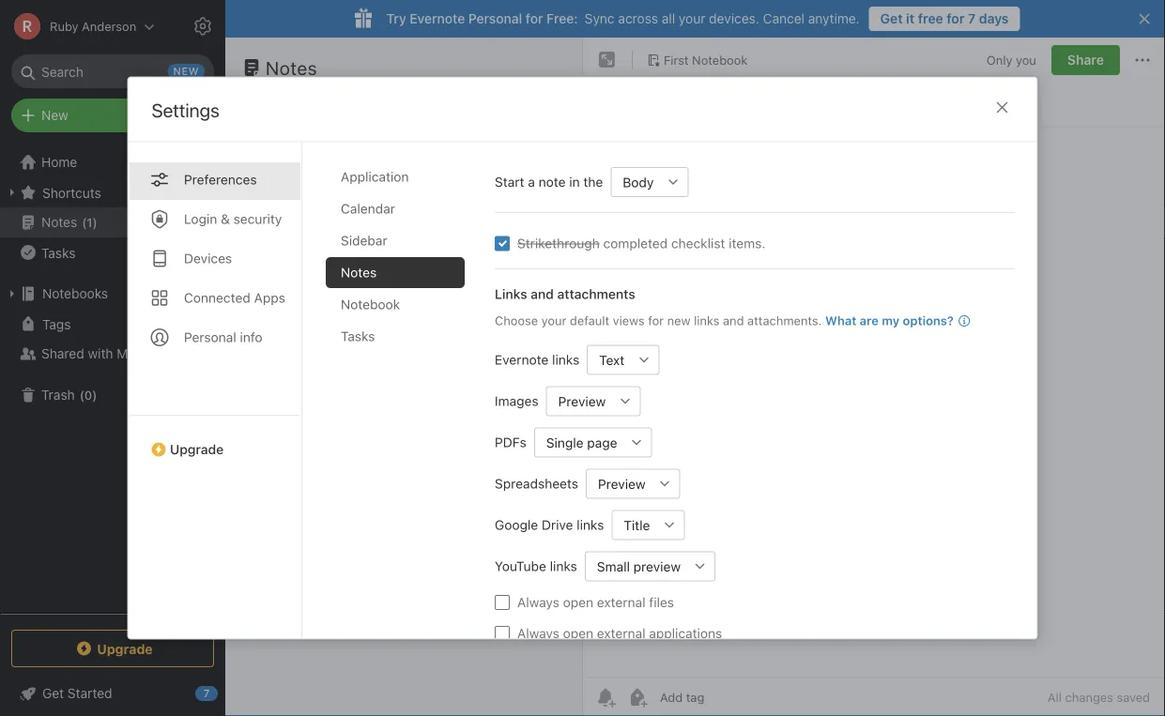 Task type: vqa. For each thing, say whether or not it's contained in the screenshot.
2nd open from the bottom of the page
yes



Task type: describe. For each thing, give the bounding box(es) containing it.
new
[[41, 108, 68, 123]]

always for always open external files
[[517, 595, 559, 610]]

note window element
[[583, 38, 1166, 717]]

items.
[[729, 235, 765, 251]]

0
[[84, 388, 92, 402]]

images
[[495, 393, 538, 409]]

calendar
[[340, 201, 395, 216]]

0 vertical spatial personal
[[469, 11, 522, 26]]

applications
[[649, 626, 722, 641]]

get it free for 7 days
[[881, 11, 1009, 26]]

ago
[[327, 204, 346, 217]]

login
[[184, 211, 217, 226]]

0 vertical spatial upgrade button
[[128, 415, 301, 464]]

list
[[303, 145, 326, 161]]

try
[[386, 11, 406, 26]]

start
[[495, 174, 524, 189]]

sync
[[585, 11, 615, 26]]

preview for spreadsheets
[[598, 476, 645, 491]]

Start a new note in the body or title. field
[[610, 167, 688, 197]]

1 vertical spatial upgrade button
[[11, 630, 214, 668]]

0 vertical spatial and
[[530, 286, 554, 301]]

all changes saved
[[1048, 691, 1151, 705]]

links down drive
[[550, 558, 577, 574]]

choose
[[495, 313, 538, 327]]

only you
[[987, 53, 1037, 67]]

application
[[340, 169, 408, 184]]

eggs
[[278, 165, 308, 180]]

upgrade for upgrade "popup button" to the bottom
[[97, 641, 153, 657]]

title
[[624, 517, 650, 533]]

with
[[88, 346, 113, 362]]

security
[[233, 211, 282, 226]]

saved
[[1117, 691, 1151, 705]]

home
[[41, 155, 77, 170]]

note list element
[[225, 38, 583, 717]]

body button
[[610, 167, 658, 197]]

choose your default views for new links and attachments.
[[495, 313, 822, 327]]

single page
[[546, 435, 617, 450]]

note
[[538, 174, 565, 189]]

shared with me
[[41, 346, 135, 362]]

my
[[882, 313, 900, 327]]

notes inside tree
[[41, 215, 77, 230]]

for for free:
[[526, 11, 543, 26]]

add a reminder image
[[595, 687, 617, 709]]

what are my options?
[[825, 313, 954, 327]]

personal info
[[184, 329, 262, 345]]

checklist
[[671, 235, 725, 251]]

tasks tab
[[325, 321, 464, 352]]

1 vertical spatial and
[[723, 313, 744, 327]]

tags
[[42, 316, 71, 332]]

google drive links
[[495, 517, 604, 533]]

Choose default view option for Google Drive links field
[[611, 510, 685, 540]]

are
[[860, 313, 879, 327]]

always open external applications
[[517, 626, 722, 641]]

upgrade for top upgrade "popup button"
[[170, 441, 223, 457]]

all
[[1048, 691, 1062, 705]]

cancel
[[763, 11, 805, 26]]

expand notebooks image
[[5, 286, 20, 301]]

expand note image
[[596, 49, 619, 71]]

notebook tab
[[325, 289, 464, 320]]

settings image
[[192, 15, 214, 38]]

1 vertical spatial evernote
[[495, 352, 548, 367]]

small preview button
[[584, 551, 685, 581]]

tags button
[[0, 309, 224, 339]]

views
[[613, 313, 645, 327]]

grocery
[[250, 145, 300, 161]]

me
[[117, 346, 135, 362]]

close image
[[991, 96, 1014, 119]]

google
[[495, 517, 538, 533]]

attachments
[[557, 286, 635, 301]]

only
[[987, 53, 1013, 67]]

single
[[546, 435, 583, 450]]

shortcuts
[[42, 185, 101, 200]]

connected
[[184, 290, 250, 305]]

links
[[495, 286, 527, 301]]

sidebar tab
[[325, 225, 464, 256]]

small preview
[[597, 559, 681, 574]]

body
[[623, 174, 654, 189]]

external for files
[[597, 595, 645, 610]]

files
[[649, 595, 674, 610]]

try evernote personal for free: sync across all your devices. cancel anytime.
[[386, 11, 860, 26]]

preferences
[[184, 171, 256, 187]]

connected apps
[[184, 290, 285, 305]]

home link
[[0, 147, 225, 178]]

trash
[[41, 387, 75, 403]]

Choose default view option for YouTube links field
[[584, 551, 715, 581]]

tab list for start a note in the
[[325, 161, 479, 639]]

Choose default view option for PDFs field
[[534, 427, 652, 457]]

share button
[[1052, 45, 1121, 75]]

login & security
[[184, 211, 282, 226]]

text
[[599, 352, 624, 367]]

shortcuts button
[[0, 178, 224, 208]]

Note Editor text field
[[583, 128, 1166, 678]]



Task type: locate. For each thing, give the bounding box(es) containing it.
and right links
[[530, 286, 554, 301]]

trash ( 0 )
[[41, 387, 97, 403]]

0 vertical spatial external
[[597, 595, 645, 610]]

single page button
[[534, 427, 622, 457]]

1 vertical spatial (
[[80, 388, 84, 402]]

personal inside tab list
[[184, 329, 236, 345]]

preview button for images
[[546, 386, 610, 416]]

cheese
[[351, 165, 397, 180]]

1 vertical spatial external
[[597, 626, 645, 641]]

external up always open external applications
[[597, 595, 645, 610]]

2 always from the top
[[517, 626, 559, 641]]

shared
[[41, 346, 84, 362]]

apps
[[254, 290, 285, 305]]

options?
[[903, 313, 954, 327]]

links right new
[[694, 313, 719, 327]]

) for trash
[[92, 388, 97, 402]]

always right always open external files option
[[517, 595, 559, 610]]

open up always open external applications
[[563, 595, 593, 610]]

tree containing home
[[0, 147, 225, 613]]

( right trash
[[80, 388, 84, 402]]

preview for images
[[558, 393, 606, 409]]

always for always open external applications
[[517, 626, 559, 641]]

the
[[583, 174, 603, 189]]

1 vertical spatial open
[[563, 626, 593, 641]]

notebooks link
[[0, 279, 224, 309]]

( down the shortcuts
[[82, 215, 87, 229]]

external for applications
[[597, 626, 645, 641]]

1 horizontal spatial upgrade
[[170, 441, 223, 457]]

info
[[240, 329, 262, 345]]

free:
[[547, 11, 578, 26]]

notes inside note list element
[[266, 56, 318, 78]]

&
[[220, 211, 230, 226]]

notebooks
[[42, 286, 108, 301]]

notebook down notes tab at the left top
[[340, 296, 400, 312]]

for left 7
[[947, 11, 965, 26]]

1 external from the top
[[597, 595, 645, 610]]

personal down connected
[[184, 329, 236, 345]]

( inside "notes ( 1 )"
[[82, 215, 87, 229]]

1 horizontal spatial notebook
[[692, 53, 748, 67]]

new button
[[11, 99, 214, 132]]

default
[[570, 313, 609, 327]]

0 vertical spatial upgrade
[[170, 441, 223, 457]]

first notebook
[[664, 53, 748, 67]]

external down "always open external files"
[[597, 626, 645, 641]]

0 horizontal spatial notebook
[[340, 296, 400, 312]]

0 horizontal spatial a
[[250, 204, 256, 217]]

Choose default view option for Images field
[[546, 386, 640, 416]]

0 horizontal spatial your
[[541, 313, 566, 327]]

1 vertical spatial )
[[92, 388, 97, 402]]

youtube
[[495, 558, 546, 574]]

0 vertical spatial preview button
[[546, 386, 610, 416]]

small
[[597, 559, 630, 574]]

0 vertical spatial notebook
[[692, 53, 748, 67]]

strikethrough
[[517, 235, 599, 251]]

tasks down "notes ( 1 )"
[[41, 245, 76, 260]]

0 vertical spatial notes
[[266, 56, 318, 78]]

1 horizontal spatial and
[[723, 313, 744, 327]]

minutes
[[281, 204, 323, 217]]

upgrade button
[[128, 415, 301, 464], [11, 630, 214, 668]]

0 vertical spatial tasks
[[41, 245, 76, 260]]

notebook inside button
[[692, 53, 748, 67]]

add tag image
[[626, 687, 649, 709]]

Search text field
[[24, 54, 201, 88]]

notes ( 1 )
[[41, 215, 97, 230]]

a few minutes ago
[[250, 204, 346, 217]]

your
[[679, 11, 706, 26], [541, 313, 566, 327]]

first notebook button
[[641, 47, 755, 73]]

1 horizontal spatial your
[[679, 11, 706, 26]]

notebook
[[692, 53, 748, 67], [340, 296, 400, 312]]

0 horizontal spatial evernote
[[410, 11, 465, 26]]

preview button for spreadsheets
[[586, 469, 650, 499]]

preview up title button
[[598, 476, 645, 491]]

for left free:
[[526, 11, 543, 26]]

Choose default view option for Spreadsheets field
[[586, 469, 680, 499]]

tab list containing application
[[325, 161, 479, 639]]

1 horizontal spatial notes
[[266, 56, 318, 78]]

always
[[517, 595, 559, 610], [517, 626, 559, 641]]

1 vertical spatial upgrade
[[97, 641, 153, 657]]

evernote links
[[495, 352, 579, 367]]

for for 7
[[947, 11, 965, 26]]

7
[[968, 11, 976, 26]]

0 horizontal spatial notes
[[41, 215, 77, 230]]

0 vertical spatial open
[[563, 595, 593, 610]]

2 external from the top
[[597, 626, 645, 641]]

notebook down devices.
[[692, 53, 748, 67]]

Select422 checkbox
[[495, 236, 510, 251]]

0 vertical spatial preview
[[558, 393, 606, 409]]

drive
[[541, 517, 573, 533]]

notes tab
[[325, 257, 464, 288]]

changes
[[1066, 691, 1114, 705]]

0 vertical spatial (
[[82, 215, 87, 229]]

external
[[597, 595, 645, 610], [597, 626, 645, 641]]

tasks inside tasks tab
[[340, 328, 375, 344]]

notes left the 1
[[41, 215, 77, 230]]

youtube links
[[495, 558, 577, 574]]

evernote down choose
[[495, 352, 548, 367]]

title button
[[611, 510, 655, 540]]

preview up the single page
[[558, 393, 606, 409]]

days
[[979, 11, 1009, 26]]

1 always from the top
[[517, 595, 559, 610]]

get
[[881, 11, 903, 26]]

1 vertical spatial your
[[541, 313, 566, 327]]

1
[[87, 215, 93, 229]]

links left text button
[[552, 352, 579, 367]]

your down links and attachments
[[541, 313, 566, 327]]

always right always open external applications 'option'
[[517, 626, 559, 641]]

tab list for application
[[128, 142, 302, 639]]

free
[[918, 11, 944, 26]]

tasks down notebook tab
[[340, 328, 375, 344]]

calendar tab
[[325, 193, 464, 224]]

0 horizontal spatial personal
[[184, 329, 236, 345]]

open down "always open external files"
[[563, 626, 593, 641]]

anytime.
[[808, 11, 860, 26]]

0 horizontal spatial upgrade
[[97, 641, 153, 657]]

2 vertical spatial notes
[[340, 264, 376, 280]]

0 horizontal spatial tasks
[[41, 245, 76, 260]]

page
[[587, 435, 617, 450]]

first
[[664, 53, 689, 67]]

and left attachments.
[[723, 313, 744, 327]]

a left few
[[250, 204, 256, 217]]

tab list
[[128, 142, 302, 639], [325, 161, 479, 639]]

None search field
[[24, 54, 201, 88]]

strikethrough completed checklist items.
[[517, 235, 765, 251]]

1 vertical spatial tasks
[[340, 328, 375, 344]]

evernote right try
[[410, 11, 465, 26]]

links right drive
[[576, 517, 604, 533]]

1 horizontal spatial evernote
[[495, 352, 548, 367]]

) right trash
[[92, 388, 97, 402]]

for inside "button"
[[947, 11, 965, 26]]

2 horizontal spatial for
[[947, 11, 965, 26]]

open for always open external files
[[563, 595, 593, 610]]

evernote
[[410, 11, 465, 26], [495, 352, 548, 367]]

notes down sidebar on the top left
[[340, 264, 376, 280]]

2 open from the top
[[563, 626, 593, 641]]

1 horizontal spatial a
[[528, 174, 535, 189]]

your right all
[[679, 11, 706, 26]]

preview button up title button
[[586, 469, 650, 499]]

open for always open external applications
[[563, 626, 593, 641]]

1 horizontal spatial for
[[648, 313, 664, 327]]

few
[[259, 204, 278, 217]]

) for notes
[[93, 215, 97, 229]]

tasks
[[41, 245, 76, 260], [340, 328, 375, 344]]

0 horizontal spatial tab list
[[128, 142, 302, 639]]

preview button up single page button
[[546, 386, 610, 416]]

( inside trash ( 0 )
[[80, 388, 84, 402]]

tree
[[0, 147, 225, 613]]

1 vertical spatial notebook
[[340, 296, 400, 312]]

a inside note list element
[[250, 204, 256, 217]]

1 vertical spatial notes
[[41, 215, 77, 230]]

1 ) from the top
[[93, 215, 97, 229]]

notes up grocery
[[266, 56, 318, 78]]

1 horizontal spatial tasks
[[340, 328, 375, 344]]

Always open external files checkbox
[[495, 595, 510, 610]]

in
[[569, 174, 580, 189]]

preview
[[633, 559, 681, 574]]

text button
[[587, 345, 629, 375]]

milk
[[250, 165, 274, 180]]

0 vertical spatial evernote
[[410, 11, 465, 26]]

notes inside tab
[[340, 264, 376, 280]]

1 vertical spatial a
[[250, 204, 256, 217]]

application tab
[[325, 161, 464, 192]]

Always open external applications checkbox
[[495, 626, 510, 641]]

( for notes
[[82, 215, 87, 229]]

completed
[[603, 235, 667, 251]]

1 vertical spatial preview button
[[586, 469, 650, 499]]

spreadsheets
[[495, 476, 578, 491]]

start a note in the
[[495, 174, 603, 189]]

pdfs
[[495, 434, 526, 450]]

1 horizontal spatial tab list
[[325, 161, 479, 639]]

sugar
[[312, 165, 347, 180]]

0 vertical spatial your
[[679, 11, 706, 26]]

0 horizontal spatial for
[[526, 11, 543, 26]]

preview
[[558, 393, 606, 409], [598, 476, 645, 491]]

tasks button
[[0, 238, 224, 268]]

personal
[[469, 11, 522, 26], [184, 329, 236, 345]]

) down shortcuts button in the top left of the page
[[93, 215, 97, 229]]

) inside "notes ( 1 )"
[[93, 215, 97, 229]]

settings
[[152, 99, 220, 121]]

2 horizontal spatial notes
[[340, 264, 376, 280]]

) inside trash ( 0 )
[[92, 388, 97, 402]]

personal left free:
[[469, 11, 522, 26]]

1 open from the top
[[563, 595, 593, 610]]

( for trash
[[80, 388, 84, 402]]

2 ) from the top
[[92, 388, 97, 402]]

links
[[694, 313, 719, 327], [552, 352, 579, 367], [576, 517, 604, 533], [550, 558, 577, 574]]

Choose default view option for Evernote links field
[[587, 345, 659, 375]]

it
[[907, 11, 915, 26]]

what
[[825, 313, 856, 327]]

get it free for 7 days button
[[869, 7, 1020, 31]]

0 vertical spatial )
[[93, 215, 97, 229]]

new
[[667, 313, 690, 327]]

preview button
[[546, 386, 610, 416], [586, 469, 650, 499]]

share
[[1068, 52, 1105, 68]]

for left new
[[648, 313, 664, 327]]

tab list containing preferences
[[128, 142, 302, 639]]

devices
[[184, 250, 232, 266]]

1 vertical spatial preview
[[598, 476, 645, 491]]

1 vertical spatial personal
[[184, 329, 236, 345]]

shared with me link
[[0, 339, 224, 369]]

a left note
[[528, 174, 535, 189]]

notebook inside tab
[[340, 296, 400, 312]]

0 vertical spatial a
[[528, 174, 535, 189]]

0 horizontal spatial and
[[530, 286, 554, 301]]

0 vertical spatial always
[[517, 595, 559, 610]]

you
[[1016, 53, 1037, 67]]

open
[[563, 595, 593, 610], [563, 626, 593, 641]]

tasks inside tasks button
[[41, 245, 76, 260]]

1 vertical spatial always
[[517, 626, 559, 641]]

1 horizontal spatial personal
[[469, 11, 522, 26]]



